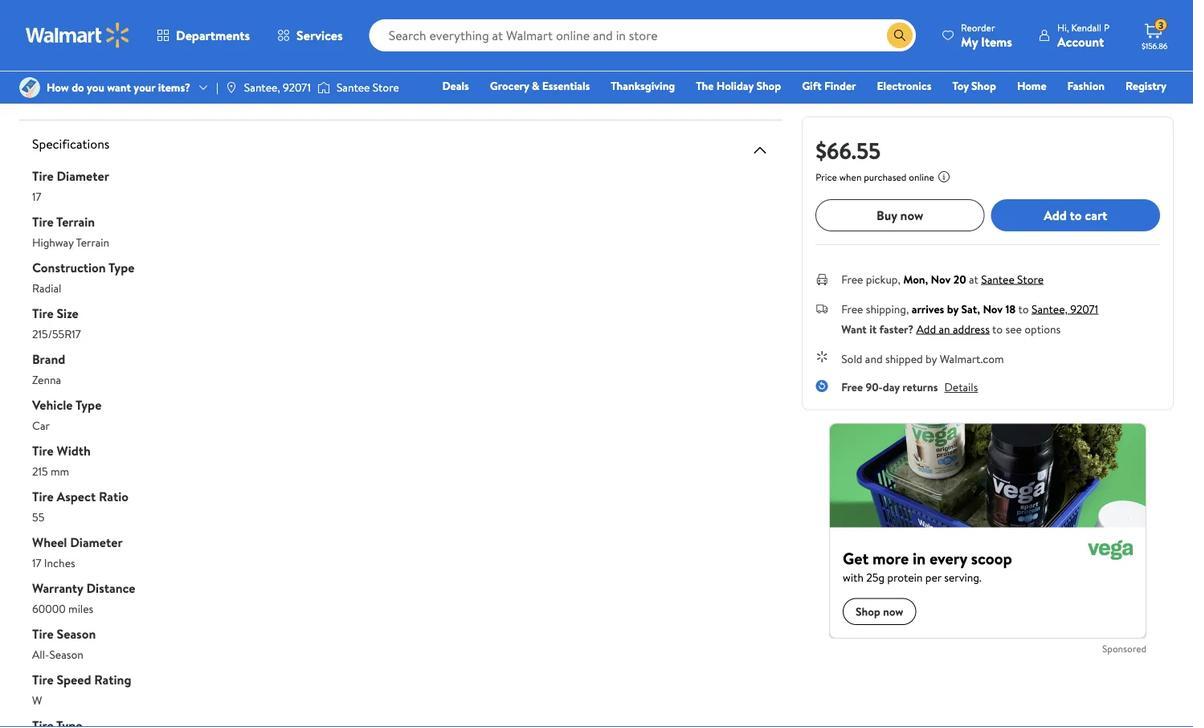 Task type: vqa. For each thing, say whether or not it's contained in the screenshot.


Task type: locate. For each thing, give the bounding box(es) containing it.
 image left santee store
[[317, 80, 330, 96]]

2 vertical spatial to
[[993, 321, 1003, 337]]

1 passenger from the left
[[271, 42, 313, 56]]

pickup,
[[866, 271, 901, 287]]

1 vertical spatial free
[[842, 301, 864, 317]]

1 horizontal spatial santee
[[982, 271, 1015, 287]]

items?
[[158, 80, 191, 95]]

cell up 'thanksgiving' link
[[560, 0, 708, 32]]

17 up highway
[[32, 189, 41, 204]]

1 vertical spatial 17
[[32, 555, 41, 571]]

how do you want your items?
[[47, 80, 191, 95]]

1 horizontal spatial type
[[109, 258, 135, 276]]

buy now button
[[816, 199, 985, 232]]

price when purchased online
[[816, 170, 935, 184]]

4 passenger from the left
[[715, 42, 757, 56]]

2 tire from the top
[[32, 213, 54, 230]]

1 vertical spatial by
[[926, 351, 937, 367]]

by inside free shipping, arrives by sat, nov 18 to santee, 92071 want it faster? add an address to see options
[[947, 301, 959, 317]]

departments button
[[143, 16, 264, 55]]

tires up santee store
[[332, 42, 352, 56]]

want
[[107, 80, 131, 95]]

 image right |
[[225, 81, 238, 94]]

holiday
[[717, 78, 754, 94]]

92071
[[283, 80, 311, 95], [1071, 301, 1099, 317]]

registry one debit
[[1044, 78, 1167, 116]]

$156.86
[[1142, 40, 1168, 51]]

tires up thanksgiving
[[628, 42, 648, 56]]

passenger car tires cell up gift
[[708, 32, 856, 65]]

thanksgiving link
[[604, 77, 683, 94]]

cell up santee store
[[264, 0, 412, 32]]

free for free 90-day returns details
[[842, 379, 863, 395]]

1 vertical spatial 92071
[[1071, 301, 1099, 317]]

4 tire from the top
[[32, 442, 54, 459]]

tire up highway
[[32, 213, 54, 230]]

registry
[[1126, 78, 1167, 94]]

17 left inches
[[32, 555, 41, 571]]

0 vertical spatial add
[[1044, 206, 1067, 224]]

3 free from the top
[[842, 379, 863, 395]]

passenger up the essentials
[[567, 42, 609, 56]]

santee, up options
[[1032, 301, 1068, 317]]

92071 down services popup button
[[283, 80, 311, 95]]

santee,
[[244, 80, 280, 95], [1032, 301, 1068, 317]]

passenger car tires cell up thanksgiving
[[560, 32, 708, 65]]

0 vertical spatial diameter
[[57, 167, 109, 184]]

by
[[947, 301, 959, 317], [926, 351, 937, 367]]

home
[[1018, 78, 1047, 94]]

buy
[[877, 206, 898, 224]]

type right construction
[[109, 258, 135, 276]]

add left an
[[917, 321, 937, 337]]

car for second passenger car tires cell from the right
[[611, 42, 626, 56]]

store
[[373, 80, 399, 95], [1018, 271, 1044, 287]]

passenger up santee, 92071
[[271, 42, 313, 56]]

0 vertical spatial terrain
[[56, 213, 95, 230]]

sponsored
[[1103, 642, 1147, 656]]

items
[[982, 33, 1013, 50]]

0 horizontal spatial santee,
[[244, 80, 280, 95]]

98 down services popup button
[[271, 76, 282, 90]]

free pickup, mon, nov 20 at santee store
[[842, 271, 1044, 287]]

shop right "holiday"
[[757, 78, 782, 94]]

tires up grocery
[[480, 42, 500, 56]]

cell up gift
[[708, 0, 856, 32]]

add left cart
[[1044, 206, 1067, 224]]

0 vertical spatial 17
[[32, 189, 41, 204]]

radial
[[32, 280, 61, 296]]

0 horizontal spatial  image
[[19, 77, 40, 98]]

row containing 98
[[33, 65, 856, 99]]

2 passenger from the left
[[419, 42, 461, 56]]

passenger car tires cell up santee store
[[264, 32, 412, 65]]

98 for second 98 cell from the left
[[419, 76, 430, 90]]

free for free shipping, arrives by sat, nov 18 to santee, 92071 want it faster? add an address to see options
[[842, 301, 864, 317]]

free shipping, arrives by sat, nov 18 to santee, 92071 want it faster? add an address to see options
[[842, 301, 1099, 337]]

1 horizontal spatial store
[[1018, 271, 1044, 287]]

tire up all-
[[32, 625, 54, 643]]

row containing passenger car tires
[[33, 32, 856, 65]]

terrain up construction
[[76, 235, 109, 250]]

1 horizontal spatial add
[[1044, 206, 1067, 224]]

1 horizontal spatial by
[[947, 301, 959, 317]]

warranty
[[32, 579, 83, 597]]

0 vertical spatial type
[[109, 258, 135, 276]]

returns
[[903, 379, 938, 395]]

1 vertical spatial santee,
[[1032, 301, 1068, 317]]

diameter down specifications
[[57, 167, 109, 184]]

0 vertical spatial free
[[842, 271, 864, 287]]

by for walmart.com
[[926, 351, 937, 367]]

1 vertical spatial terrain
[[76, 235, 109, 250]]

passenger car tires cell up grocery
[[412, 32, 560, 65]]

account
[[1058, 33, 1105, 50]]

1 vertical spatial season
[[49, 647, 83, 663]]

home link
[[1010, 77, 1054, 94]]

tire left size
[[32, 304, 54, 322]]

2 free from the top
[[842, 301, 864, 317]]

row
[[33, 0, 856, 32], [33, 32, 856, 65], [33, 65, 856, 99]]

santee right at
[[982, 271, 1015, 287]]

shop right 'toy'
[[972, 78, 997, 94]]

3 row from the top
[[33, 65, 856, 99]]

3 98 cell from the left
[[560, 66, 708, 99]]

1 tires from the left
[[332, 42, 352, 56]]

3 tires from the left
[[628, 42, 648, 56]]

1 vertical spatial to
[[1019, 301, 1029, 317]]

season down miles
[[57, 625, 96, 643]]

santee, inside free shipping, arrives by sat, nov 18 to santee, 92071 want it faster? add an address to see options
[[1032, 301, 1068, 317]]

nov
[[931, 271, 951, 287], [983, 301, 1003, 317]]

terrain up highway
[[56, 213, 95, 230]]

passenger up deals
[[419, 42, 461, 56]]

to right 18
[[1019, 301, 1029, 317]]

essentials
[[542, 78, 590, 94]]

address
[[953, 321, 990, 337]]

tire up 215
[[32, 442, 54, 459]]

thanksgiving
[[611, 78, 676, 94]]

0 vertical spatial store
[[373, 80, 399, 95]]

diameter up inches
[[70, 533, 123, 551]]

store up santee, 92071 button
[[1018, 271, 1044, 287]]

1 horizontal spatial 92071
[[1071, 301, 1099, 317]]

and
[[866, 351, 883, 367]]

2 vertical spatial free
[[842, 379, 863, 395]]

passenger
[[271, 42, 313, 56], [419, 42, 461, 56], [567, 42, 609, 56], [715, 42, 757, 56]]

0 horizontal spatial store
[[373, 80, 399, 95]]

4 passenger car tires cell from the left
[[708, 32, 856, 65]]

free inside free shipping, arrives by sat, nov 18 to santee, 92071 want it faster? add an address to see options
[[842, 301, 864, 317]]

nov inside free shipping, arrives by sat, nov 18 to santee, 92071 want it faster? add an address to see options
[[983, 301, 1003, 317]]

free up want
[[842, 301, 864, 317]]

92071 right 18
[[1071, 301, 1099, 317]]

1 horizontal spatial shop
[[972, 78, 997, 94]]

1 98 from the left
[[271, 76, 282, 90]]

tires
[[332, 42, 352, 56], [480, 42, 500, 56], [628, 42, 648, 56], [776, 42, 796, 56]]

1 vertical spatial add
[[917, 321, 937, 337]]

98 cell
[[264, 66, 412, 99], [412, 66, 560, 99], [560, 66, 708, 99], [708, 66, 856, 99]]

passenger car tires up thanksgiving
[[567, 42, 648, 56]]

santee
[[337, 80, 370, 95], [982, 271, 1015, 287]]

98
[[271, 76, 282, 90], [419, 76, 430, 90], [567, 76, 578, 90], [715, 76, 725, 90]]

2 row from the top
[[33, 32, 856, 65]]

santee down services
[[337, 80, 370, 95]]

3
[[1159, 18, 1164, 32]]

vehicle
[[32, 396, 73, 414]]

an
[[939, 321, 951, 337]]

4 98 cell from the left
[[708, 66, 856, 99]]

free left 90-
[[842, 379, 863, 395]]

now
[[901, 206, 924, 224]]

1 vertical spatial store
[[1018, 271, 1044, 287]]

store left deals
[[373, 80, 399, 95]]

0 horizontal spatial by
[[926, 351, 937, 367]]

0 vertical spatial by
[[947, 301, 959, 317]]

2 cell from the left
[[412, 0, 560, 32]]

1 free from the top
[[842, 271, 864, 287]]

passenger car tires up deals
[[419, 42, 500, 56]]

free 90-day returns details
[[842, 379, 979, 395]]

kendall
[[1072, 21, 1102, 34]]

distance
[[86, 579, 135, 597]]

98 for fourth 98 cell from right
[[271, 76, 282, 90]]

free left pickup,
[[842, 271, 864, 287]]

 image for how do you want your items?
[[19, 77, 40, 98]]

santee, right |
[[244, 80, 280, 95]]

0 vertical spatial to
[[1070, 206, 1083, 224]]

passenger car tires up the holiday shop
[[715, 42, 796, 56]]

cell up grocery
[[412, 0, 560, 32]]

gift
[[802, 78, 822, 94]]

fashion link
[[1061, 77, 1113, 94]]

0 vertical spatial santee
[[337, 80, 370, 95]]

98 left deals
[[419, 76, 430, 90]]

speed
[[57, 671, 91, 688]]

diameter
[[57, 167, 109, 184], [70, 533, 123, 551]]

98 for second 98 cell from the right
[[567, 76, 578, 90]]

to
[[1070, 206, 1083, 224], [1019, 301, 1029, 317], [993, 321, 1003, 337]]

1 horizontal spatial nov
[[983, 301, 1003, 317]]

type right vehicle on the bottom of the page
[[76, 396, 102, 414]]

car for 4th passenger car tires cell from left
[[759, 42, 774, 56]]

2 passenger car tires cell from the left
[[412, 32, 560, 65]]

specifications
[[32, 135, 110, 152]]

tires up gift finder link
[[776, 42, 796, 56]]

reorder my items
[[962, 21, 1013, 50]]

4 cell from the left
[[708, 0, 856, 32]]

92071 inside free shipping, arrives by sat, nov 18 to santee, 92071 want it faster? add an address to see options
[[1071, 301, 1099, 317]]

to left see
[[993, 321, 1003, 337]]

0 horizontal spatial type
[[76, 396, 102, 414]]

arrives
[[912, 301, 945, 317]]

passenger car tires cell
[[264, 32, 412, 65], [412, 32, 560, 65], [560, 32, 708, 65], [708, 32, 856, 65]]

free
[[842, 271, 864, 287], [842, 301, 864, 317], [842, 379, 863, 395]]

tire
[[32, 167, 54, 184], [32, 213, 54, 230], [32, 304, 54, 322], [32, 442, 54, 459], [32, 487, 54, 505], [32, 625, 54, 643], [32, 671, 54, 688]]

0 vertical spatial nov
[[931, 271, 951, 287]]

nov left 18
[[983, 301, 1003, 317]]

want
[[842, 321, 867, 337]]

terrain
[[56, 213, 95, 230], [76, 235, 109, 250]]

tire up w
[[32, 671, 54, 688]]

1 vertical spatial santee
[[982, 271, 1015, 287]]

wheel
[[32, 533, 67, 551]]

3 98 from the left
[[567, 76, 578, 90]]

car
[[315, 42, 330, 56], [463, 42, 478, 56], [611, 42, 626, 56], [759, 42, 774, 56], [32, 418, 50, 434]]

2 98 from the left
[[419, 76, 430, 90]]

to left cart
[[1070, 206, 1083, 224]]

season
[[57, 625, 96, 643], [49, 647, 83, 663]]

17
[[32, 189, 41, 204], [32, 555, 41, 571]]

shop
[[757, 78, 782, 94], [972, 78, 997, 94]]

1 vertical spatial nov
[[983, 301, 1003, 317]]

cell
[[264, 0, 412, 32], [412, 0, 560, 32], [560, 0, 708, 32], [708, 0, 856, 32]]

nov left 20
[[931, 271, 951, 287]]

6 tire from the top
[[32, 625, 54, 643]]

4 98 from the left
[[715, 76, 725, 90]]

day
[[883, 379, 900, 395]]

by left sat,
[[947, 301, 959, 317]]

2 horizontal spatial  image
[[317, 80, 330, 96]]

0 horizontal spatial nov
[[931, 271, 951, 287]]

the holiday shop link
[[689, 77, 789, 94]]

1 horizontal spatial  image
[[225, 81, 238, 94]]

0 horizontal spatial to
[[993, 321, 1003, 337]]

season up speed
[[49, 647, 83, 663]]

tire down specifications
[[32, 167, 54, 184]]

 image
[[19, 77, 40, 98], [317, 80, 330, 96], [225, 81, 238, 94]]

tire up 55
[[32, 487, 54, 505]]

0 horizontal spatial shop
[[757, 78, 782, 94]]

3 passenger car tires cell from the left
[[560, 32, 708, 65]]

0 horizontal spatial add
[[917, 321, 937, 337]]

do
[[72, 80, 84, 95]]

by right shipped
[[926, 351, 937, 367]]

passenger up "holiday"
[[715, 42, 757, 56]]

search icon image
[[894, 29, 907, 42]]

0 vertical spatial season
[[57, 625, 96, 643]]

55
[[32, 510, 44, 525]]

santee, 92071 button
[[1032, 301, 1099, 317]]

1 horizontal spatial santee,
[[1032, 301, 1068, 317]]

departments
[[176, 27, 250, 44]]

passenger car tires up santee, 92071
[[271, 42, 352, 56]]

price
[[816, 170, 837, 184]]

3 tire from the top
[[32, 304, 54, 322]]

 image left how
[[19, 77, 40, 98]]

98 right the &
[[567, 76, 578, 90]]

20
[[954, 271, 967, 287]]

0 vertical spatial 92071
[[283, 80, 311, 95]]

98 right 'the'
[[715, 76, 725, 90]]

zenna
[[32, 372, 61, 388]]

free for free pickup, mon, nov 20 at santee store
[[842, 271, 864, 287]]

2 horizontal spatial to
[[1070, 206, 1083, 224]]



Task type: describe. For each thing, give the bounding box(es) containing it.
construction
[[32, 258, 106, 276]]

2 shop from the left
[[972, 78, 997, 94]]

buy now
[[877, 206, 924, 224]]

sold and shipped by walmart.com
[[842, 351, 1004, 367]]

walmart image
[[26, 23, 130, 48]]

1 passenger car tires from the left
[[271, 42, 352, 56]]

your
[[134, 80, 155, 95]]

santee, 92071
[[244, 80, 311, 95]]

car inside tire diameter 17 tire terrain highway terrain construction type radial tire size 215/55r17 brand zenna vehicle type car tire width 215 mm tire aspect ratio 55 wheel diameter 17 inches warranty distance 60000 miles tire season all-season tire speed rating w
[[32, 418, 50, 434]]

18
[[1006, 301, 1016, 317]]

deals
[[442, 78, 469, 94]]

toy shop link
[[946, 77, 1004, 94]]

$66.55
[[816, 135, 881, 166]]

1 vertical spatial diameter
[[70, 533, 123, 551]]

when
[[840, 170, 862, 184]]

my
[[962, 33, 979, 50]]

it
[[870, 321, 877, 337]]

2 tires from the left
[[480, 42, 500, 56]]

to inside button
[[1070, 206, 1083, 224]]

60000
[[32, 601, 66, 617]]

hi, kendall p account
[[1058, 21, 1110, 50]]

walmart.com
[[940, 351, 1004, 367]]

the holiday shop
[[696, 78, 782, 94]]

the
[[696, 78, 714, 94]]

|
[[216, 80, 219, 95]]

car for 2nd passenger car tires cell
[[463, 42, 478, 56]]

mon,
[[904, 271, 929, 287]]

1 17 from the top
[[32, 189, 41, 204]]

services button
[[264, 16, 357, 55]]

3 passenger car tires from the left
[[567, 42, 648, 56]]

 image for santee store
[[317, 80, 330, 96]]

0 vertical spatial santee,
[[244, 80, 280, 95]]

1 shop from the left
[[757, 78, 782, 94]]

size
[[57, 304, 79, 322]]

add inside button
[[1044, 206, 1067, 224]]

grocery & essentials
[[490, 78, 590, 94]]

215
[[32, 464, 48, 479]]

see
[[1006, 321, 1022, 337]]

tire diameter 17 tire terrain highway terrain construction type radial tire size 215/55r17 brand zenna vehicle type car tire width 215 mm tire aspect ratio 55 wheel diameter 17 inches warranty distance 60000 miles tire season all-season tire speed rating w
[[32, 167, 135, 709]]

98 for first 98 cell from the right
[[715, 76, 725, 90]]

5 tire from the top
[[32, 487, 54, 505]]

car for fourth passenger car tires cell from right
[[315, 42, 330, 56]]

ratio
[[99, 487, 129, 505]]

w
[[32, 693, 42, 709]]

santee store button
[[982, 271, 1044, 287]]

215/55r17
[[32, 326, 81, 342]]

grocery & essentials link
[[483, 77, 598, 94]]

brand
[[32, 350, 65, 368]]

hi,
[[1058, 21, 1070, 34]]

add to cart
[[1044, 206, 1108, 224]]

3 cell from the left
[[560, 0, 708, 32]]

add inside free shipping, arrives by sat, nov 18 to santee, 92071 want it faster? add an address to see options
[[917, 321, 937, 337]]

gift finder
[[802, 78, 857, 94]]

1 tire from the top
[[32, 167, 54, 184]]

one debit link
[[1037, 100, 1106, 117]]

online
[[909, 170, 935, 184]]

finder
[[825, 78, 857, 94]]

1 cell from the left
[[264, 0, 412, 32]]

options
[[1025, 321, 1061, 337]]

1 horizontal spatial to
[[1019, 301, 1029, 317]]

sat,
[[962, 301, 981, 317]]

1 vertical spatial type
[[76, 396, 102, 414]]

how
[[47, 80, 69, 95]]

1 passenger car tires cell from the left
[[264, 32, 412, 65]]

rating
[[94, 671, 131, 688]]

details
[[945, 379, 979, 395]]

7 tire from the top
[[32, 671, 54, 688]]

2 17 from the top
[[32, 555, 41, 571]]

width
[[57, 442, 91, 459]]

highway
[[32, 235, 74, 250]]

cart
[[1086, 206, 1108, 224]]

2 98 cell from the left
[[412, 66, 560, 99]]

toy shop
[[953, 78, 997, 94]]

0 horizontal spatial 92071
[[283, 80, 311, 95]]

grocery
[[490, 78, 529, 94]]

by for sat,
[[947, 301, 959, 317]]

walmart+ link
[[1112, 100, 1175, 117]]

purchased
[[864, 170, 907, 184]]

add to cart button
[[992, 199, 1161, 232]]

90-
[[866, 379, 883, 395]]

4 passenger car tires from the left
[[715, 42, 796, 56]]

registry link
[[1119, 77, 1175, 94]]

4 tires from the left
[[776, 42, 796, 56]]

0 horizontal spatial santee
[[337, 80, 370, 95]]

debit
[[1071, 100, 1098, 116]]

miles
[[68, 601, 93, 617]]

3 passenger from the left
[[567, 42, 609, 56]]

faster?
[[880, 321, 914, 337]]

shipped
[[886, 351, 923, 367]]

 image for santee, 92071
[[225, 81, 238, 94]]

fashion
[[1068, 78, 1105, 94]]

santee store
[[337, 80, 399, 95]]

gift finder link
[[795, 77, 864, 94]]

legal information image
[[938, 170, 951, 183]]

you
[[87, 80, 104, 95]]

1 row from the top
[[33, 0, 856, 32]]

Search search field
[[370, 19, 917, 51]]

2 passenger car tires from the left
[[419, 42, 500, 56]]

specifications image
[[751, 140, 770, 159]]

add an address button
[[917, 321, 990, 337]]

Walmart Site-Wide search field
[[370, 19, 917, 51]]

1 98 cell from the left
[[264, 66, 412, 99]]

deals link
[[435, 77, 477, 94]]

toy
[[953, 78, 969, 94]]

services
[[297, 27, 343, 44]]

electronics link
[[870, 77, 939, 94]]

electronics
[[878, 78, 932, 94]]

at
[[969, 271, 979, 287]]

walmart+
[[1119, 100, 1167, 116]]

shipping,
[[866, 301, 909, 317]]

one
[[1044, 100, 1068, 116]]

&
[[532, 78, 540, 94]]



